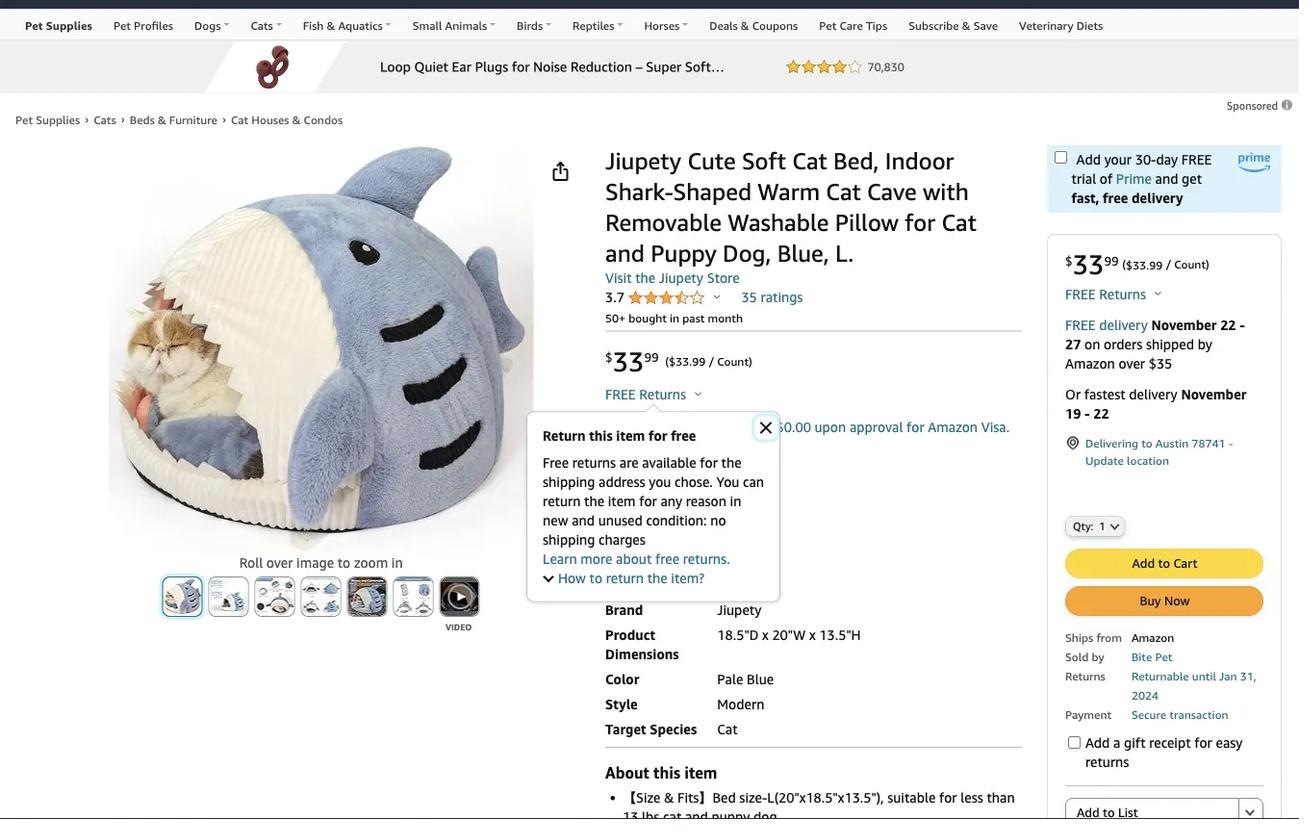Task type: vqa. For each thing, say whether or not it's contained in the screenshot.
Dusty Pink
no



Task type: locate. For each thing, give the bounding box(es) containing it.
blue,
[[778, 239, 830, 267]]

item down the address
[[608, 493, 636, 509]]

31,
[[1241, 670, 1257, 683]]

for down with
[[905, 208, 936, 236]]

1 horizontal spatial $ 33 99 ( $33.99 / count)
[[1066, 248, 1210, 281]]

count) up november 22 - 27 on the right top
[[1175, 258, 1210, 271]]

1 vertical spatial 22
[[1094, 405, 1110, 421]]

0 vertical spatial cats
[[251, 19, 273, 32]]

pale blue
[[718, 672, 774, 687]]

supplies for pet supplies
[[46, 19, 92, 32]]

x
[[763, 627, 769, 643], [810, 627, 816, 643]]

zoom
[[354, 555, 388, 571]]

0 vertical spatial $33.99
[[1127, 258, 1163, 271]]

$ 33 99 ( $33.99 / count)
[[1066, 248, 1210, 281], [606, 345, 753, 377]]

0 horizontal spatial this
[[590, 428, 613, 443]]

$ down fast,
[[1066, 253, 1073, 268]]

shipping
[[543, 474, 595, 490], [543, 532, 595, 547]]

ratings
[[761, 289, 803, 305]]

jiupety for jiupety
[[718, 602, 762, 618]]

99 down bought
[[645, 350, 659, 365]]

1 vertical spatial free returns
[[606, 387, 690, 402]]

item up the fits】bed
[[685, 764, 718, 782]]

/ down month
[[709, 355, 715, 368]]

veterinary
[[1020, 19, 1074, 32]]

pillow
[[835, 208, 899, 236]]

option group down get $60 off instantly: pay $0.00 upon approval for  amazon visa.
[[600, 480, 1023, 518]]

& up cat
[[665, 790, 674, 806]]

in down you
[[730, 493, 742, 509]]

prime link
[[1117, 171, 1152, 187]]

navigation navigation
[[0, 0, 1300, 40]]

delivering
[[1086, 437, 1139, 450]]

1 horizontal spatial return
[[606, 570, 644, 586]]

from
[[1097, 631, 1123, 645]]

pet inside bite pet returns
[[1156, 650, 1173, 664]]

add inside the add a gift receipt for easy returns
[[1086, 735, 1111, 751]]

1 horizontal spatial free returns
[[1066, 286, 1150, 302]]

light grey image
[[607, 554, 641, 588]]

jiupety down puppy at right top
[[659, 270, 704, 286]]

november inside november 19 - 22
[[1182, 386, 1247, 402]]

delivery down $35
[[1130, 386, 1178, 402]]

returns
[[573, 454, 616, 470], [1086, 754, 1130, 770]]

-
[[1240, 317, 1246, 333], [1085, 405, 1091, 421], [1229, 437, 1234, 450]]

2 vertical spatial option group
[[1066, 798, 1264, 819]]

to inside "dropdown button"
[[590, 570, 603, 586]]

free inside free returns are available for the shipping address you chose. you can return the item for any reason in new and unused condition: no shipping charges learn more about free returns.
[[656, 551, 680, 567]]

until
[[1193, 670, 1217, 683]]

this inside about this item 【size & fits】bed size-l(20"x18.5"x13.5"), suitable for less than 13 lbs cat and puppy dog.
[[654, 764, 681, 782]]

1 horizontal spatial this
[[654, 764, 681, 782]]

fish & aquatics link
[[293, 10, 402, 39]]

no
[[711, 512, 727, 528]]

1 horizontal spatial 99
[[1105, 253, 1120, 268]]

- inside delivering to austin 78741 - update location
[[1229, 437, 1234, 450]]

0 horizontal spatial free returns
[[606, 387, 690, 402]]

the down the learn more about free returns. link
[[648, 570, 668, 586]]

small animals link
[[402, 10, 507, 39]]

and right new
[[572, 512, 595, 528]]

size-
[[740, 790, 768, 806]]

delivery down prime link
[[1132, 190, 1184, 206]]

shipping up learn
[[543, 532, 595, 547]]

2 vertical spatial free
[[656, 551, 680, 567]]

99 up free delivery link
[[1105, 253, 1120, 268]]

instantly:
[[691, 419, 748, 435]]

pet supplies link left pet profiles
[[14, 10, 103, 39]]

popover image
[[714, 294, 721, 299], [695, 391, 702, 396]]

free
[[1104, 190, 1129, 206], [671, 428, 697, 443], [656, 551, 680, 567]]

to left cart at the right of the page
[[1159, 556, 1171, 571]]

soft
[[742, 147, 787, 175]]

returnable until jan 31, 2024 payment
[[1066, 670, 1257, 722]]

0 horizontal spatial return
[[543, 493, 581, 509]]

0 vertical spatial this
[[590, 428, 613, 443]]

Add to Cart submit
[[1067, 550, 1263, 578]]

1 vertical spatial 99
[[645, 350, 659, 365]]

/ up november 22 - 27 on the right top
[[1166, 258, 1172, 271]]

lbs
[[642, 809, 660, 819]]

2 vertical spatial jiupety
[[718, 602, 762, 618]]

for inside the add a gift receipt for easy returns
[[1195, 735, 1213, 751]]

pale up modern on the bottom right
[[718, 672, 744, 687]]

item for return
[[617, 428, 645, 443]]

0 vertical spatial (
[[1123, 258, 1127, 271]]

1 horizontal spatial dropdown image
[[1246, 809, 1256, 816]]

bed,
[[834, 147, 880, 175]]

0 horizontal spatial 33
[[613, 345, 645, 377]]

- inside november 22 - 27
[[1240, 317, 1246, 333]]

l.
[[836, 239, 854, 267]]

or fastest delivery
[[1066, 386, 1182, 402]]

returns down sold
[[1066, 670, 1106, 683]]

for inside jiupety cute soft cat bed, indoor shark-shaped warm cat cave with removable washable pillow for cat and puppy dog, blue, l. visit the jiupety store
[[905, 208, 936, 236]]

option group down the add a gift receipt for easy returns on the right bottom of the page
[[1066, 798, 1264, 819]]

pet supplies link
[[14, 10, 103, 39], [15, 113, 80, 126]]

0 vertical spatial delivery
[[1132, 190, 1184, 206]]

and
[[1156, 171, 1179, 187], [606, 239, 645, 267], [572, 512, 595, 528], [686, 809, 708, 819]]

1 horizontal spatial returns
[[1086, 754, 1130, 770]]

returns inside bite pet returns
[[1066, 670, 1106, 683]]

product dimensions
[[606, 627, 679, 662]]

cat down bed,
[[826, 178, 862, 206]]

in right zoom
[[392, 555, 403, 571]]

option group for color: pale blue
[[600, 549, 1023, 593]]

return
[[543, 493, 581, 509], [606, 570, 644, 586]]

0 horizontal spatial 22
[[1094, 405, 1110, 421]]

0 horizontal spatial /
[[709, 355, 715, 368]]

popover image down store
[[714, 294, 721, 299]]

shark-
[[606, 178, 674, 206]]

item up are
[[617, 428, 645, 443]]

2 vertical spatial amazon
[[1132, 631, 1175, 645]]

count)
[[1175, 258, 1210, 271], [718, 355, 753, 368]]

0 vertical spatial -
[[1240, 317, 1246, 333]]

sponsored link
[[1228, 96, 1295, 116]]

jiupety for jiupety cute soft cat bed, indoor shark-shaped warm cat cave with removable washable pillow for cat and puppy dog, blue, l. visit the jiupety store
[[606, 147, 682, 175]]

1 vertical spatial option group
[[600, 549, 1023, 593]]

1 vertical spatial blue
[[747, 672, 774, 687]]

& right fish
[[327, 19, 335, 32]]

33
[[1073, 248, 1105, 281], [613, 345, 645, 377]]

delivering to austin 78741 - update location
[[1086, 437, 1234, 467]]

x left 20"w
[[763, 627, 769, 643]]

1 horizontal spatial $
[[1066, 253, 1073, 268]]

0 horizontal spatial ›
[[85, 112, 89, 125]]

pay
[[751, 419, 773, 435]]

amazon down the on
[[1066, 355, 1116, 371]]

to down more
[[590, 570, 603, 586]]

subscribe & save
[[909, 19, 999, 32]]

over down orders
[[1119, 355, 1146, 371]]

ships from amazon sold by
[[1066, 631, 1175, 664]]

1 horizontal spatial count)
[[1175, 258, 1210, 271]]

2 vertical spatial -
[[1229, 437, 1234, 450]]

& inside about this item 【size & fits】bed size-l(20"x18.5"x13.5"), suitable for less than 13 lbs cat and puppy dog.
[[665, 790, 674, 806]]

1 › from the left
[[85, 112, 89, 125]]

blue up modern on the bottom right
[[747, 672, 774, 687]]

& right the beds
[[158, 113, 166, 126]]

add inside add your 30-day free trial of
[[1077, 152, 1102, 168]]

1 horizontal spatial 22
[[1221, 317, 1237, 333]]

cats link left the beds
[[94, 113, 116, 126]]

any
[[661, 493, 683, 509]]

amazon inside ships from amazon sold by
[[1132, 631, 1175, 645]]

to inside delivering to austin 78741 - update location
[[1142, 437, 1153, 450]]

& right houses
[[292, 113, 301, 126]]

1 horizontal spatial by
[[1198, 336, 1213, 352]]

1 vertical spatial cats link
[[94, 113, 116, 126]]

1 vertical spatial return
[[606, 570, 644, 586]]

visa.
[[982, 419, 1010, 435]]

1 vertical spatial november
[[1182, 386, 1247, 402]]

x right 20"w
[[810, 627, 816, 643]]

2 shipping from the top
[[543, 532, 595, 547]]

cats link left fish
[[240, 10, 293, 39]]

0 horizontal spatial count)
[[718, 355, 753, 368]]

$33.99 up popover image
[[1127, 258, 1163, 271]]

item inside free returns are available for the shipping address you chose. you can return the item for any reason in new and unused condition: no shipping charges learn more about free returns.
[[608, 493, 636, 509]]

pet profiles
[[114, 19, 173, 32]]

cats left the beds
[[94, 113, 116, 126]]

33 down the 50+
[[613, 345, 645, 377]]

1 vertical spatial (
[[666, 355, 669, 368]]

1 vertical spatial large
[[698, 491, 734, 506]]

0 vertical spatial $
[[1066, 253, 1073, 268]]

for left less
[[940, 790, 958, 806]]

1 vertical spatial shipping
[[543, 532, 595, 547]]

1 horizontal spatial /
[[1166, 258, 1172, 271]]

99
[[1105, 253, 1120, 268], [645, 350, 659, 365]]

0 horizontal spatial cats
[[94, 113, 116, 126]]

suitable
[[888, 790, 936, 806]]

1 vertical spatial returns
[[640, 387, 687, 402]]

0 vertical spatial return
[[543, 493, 581, 509]]

count) down month
[[718, 355, 753, 368]]

1 x from the left
[[763, 627, 769, 643]]

pet for pet supplies
[[25, 19, 43, 32]]

return inside free returns are available for the shipping address you chose. you can return the item for any reason in new and unused condition: no shipping charges learn more about free returns.
[[543, 493, 581, 509]]

and up visit
[[606, 239, 645, 267]]

free for the bottommost free returns button
[[606, 387, 636, 402]]

deals & coupons
[[710, 19, 798, 32]]

free returns button up "$60"
[[606, 385, 702, 404]]

add for add to cart
[[1133, 556, 1156, 571]]

0 vertical spatial add
[[1077, 152, 1102, 168]]

the inside jiupety cute soft cat bed, indoor shark-shaped warm cat cave with removable washable pillow for cat and puppy dog, blue, l. visit the jiupety store
[[636, 270, 656, 286]]

pet for pet profiles
[[114, 19, 131, 32]]

for left off
[[649, 428, 668, 443]]

november inside november 22 - 27
[[1152, 317, 1218, 333]]

2 vertical spatial item
[[685, 764, 718, 782]]

the right visit
[[636, 270, 656, 286]]

for left the "easy"
[[1195, 735, 1213, 751]]

1 vertical spatial -
[[1085, 405, 1091, 421]]

cat left houses
[[231, 113, 249, 126]]

returns up the address
[[573, 454, 616, 470]]

return down about
[[606, 570, 644, 586]]

0 horizontal spatial over
[[267, 555, 293, 571]]

pet profiles link
[[103, 10, 184, 39]]

over inside the on orders shipped by amazon over $35
[[1119, 355, 1146, 371]]

18.5"d
[[718, 627, 759, 643]]

$ 33 99 ( $33.99 / count) down the 50+ bought in past month
[[606, 345, 753, 377]]

supplies left the beds
[[36, 113, 80, 126]]

cat
[[231, 113, 249, 126], [793, 147, 828, 175], [826, 178, 862, 206], [942, 208, 977, 236], [718, 722, 738, 738]]

and inside the and get fast, free delivery
[[1156, 171, 1179, 187]]

0 horizontal spatial -
[[1085, 405, 1091, 421]]

veterinary diets link
[[1009, 10, 1114, 39]]

( up free delivery link
[[1123, 258, 1127, 271]]

1 horizontal spatial 33
[[1073, 248, 1105, 281]]

large down you
[[698, 491, 734, 506]]

free down of
[[1104, 190, 1129, 206]]

1 horizontal spatial amazon
[[1066, 355, 1116, 371]]

pale up the learn more about free returns. link
[[647, 527, 675, 543]]

supplies inside pet supplies › cats › beds & furniture › cat houses & condos
[[36, 113, 80, 126]]

item
[[617, 428, 645, 443], [608, 493, 636, 509], [685, 764, 718, 782]]

popover image
[[1156, 291, 1162, 296]]

0 horizontal spatial free returns button
[[606, 385, 702, 404]]

brand
[[606, 602, 643, 618]]

22 inside november 22 - 27
[[1221, 317, 1237, 333]]

$ 33 99 ( $33.99 / count) up popover image
[[1066, 248, 1210, 281]]

how to return the item?
[[559, 570, 705, 586]]

0 horizontal spatial x
[[763, 627, 769, 643]]

0 vertical spatial returns
[[1100, 286, 1147, 302]]

and down day
[[1156, 171, 1179, 187]]

1
[[1100, 520, 1106, 533]]

1 vertical spatial over
[[267, 555, 293, 571]]

about
[[606, 764, 650, 782]]

$33.99 down past
[[669, 355, 706, 368]]

27
[[1066, 336, 1082, 352]]

chose.
[[675, 474, 713, 490]]

free returns up free delivery link
[[1066, 286, 1150, 302]]

delivering to austin 78741 - update location link
[[1066, 435, 1264, 469]]

&
[[327, 19, 335, 32], [741, 19, 750, 32], [963, 19, 971, 32], [158, 113, 166, 126], [292, 113, 301, 126], [665, 790, 674, 806]]

pet for pet care tips
[[820, 19, 837, 32]]

returnable until jan 31, 2024 button
[[1132, 668, 1257, 703]]

1 vertical spatial /
[[709, 355, 715, 368]]

0 vertical spatial 22
[[1221, 317, 1237, 333]]

the up unused
[[585, 493, 605, 509]]

1 horizontal spatial $33.99
[[1127, 258, 1163, 271]]

supplies inside "link"
[[46, 19, 92, 32]]

2 vertical spatial returns
[[1066, 670, 1106, 683]]

0 vertical spatial free
[[1104, 190, 1129, 206]]

large right size:
[[639, 458, 674, 474]]

reptiles link
[[562, 10, 634, 39]]

free returns up "$60"
[[606, 387, 690, 402]]

supplies
[[46, 19, 92, 32], [36, 113, 80, 126]]

free for the right free returns button
[[1066, 286, 1096, 302]]

jan
[[1220, 670, 1238, 683]]

2 › from the left
[[121, 112, 125, 125]]

reptiles
[[573, 19, 615, 32]]

1 vertical spatial pet supplies link
[[15, 113, 80, 126]]

november for november 19 - 22
[[1182, 386, 1247, 402]]

care
[[840, 19, 863, 32]]

shipped
[[1147, 336, 1195, 352]]

1 vertical spatial add
[[1133, 556, 1156, 571]]

popover image inside 3.7 button
[[714, 294, 721, 299]]

pet supplies link down pet supplies
[[15, 113, 80, 126]]

free inside the and get fast, free delivery
[[1104, 190, 1129, 206]]

None radio
[[1239, 798, 1264, 819]]

cats link
[[240, 10, 293, 39], [94, 113, 116, 126]]

amazon left 'visa.'
[[929, 419, 978, 435]]

1 horizontal spatial blue
[[747, 672, 774, 687]]

0 horizontal spatial $ 33 99 ( $33.99 / count)
[[606, 345, 753, 377]]

to for delivering to austin 78741 - update location
[[1142, 437, 1153, 450]]

blue up returns.
[[678, 527, 706, 543]]

to for add to cart
[[1159, 556, 1171, 571]]

off
[[670, 419, 688, 435]]

- inside november 19 - 22
[[1085, 405, 1091, 421]]

returns down a
[[1086, 754, 1130, 770]]

0 vertical spatial amazon
[[1066, 355, 1116, 371]]

0 vertical spatial popover image
[[714, 294, 721, 299]]

this left get
[[590, 428, 613, 443]]

2 x from the left
[[810, 627, 816, 643]]

to up location
[[1142, 437, 1153, 450]]

dogs link
[[184, 10, 240, 39]]

jiupety up shark-
[[606, 147, 682, 175]]

and down the fits】bed
[[686, 809, 708, 819]]

0 vertical spatial large
[[639, 458, 674, 474]]

1 vertical spatial returns
[[1086, 754, 1130, 770]]

sponsored
[[1228, 100, 1282, 112]]

option group up 18.5"d x 20"w x 13.5"h
[[600, 549, 1023, 593]]

delivery inside the and get fast, free delivery
[[1132, 190, 1184, 206]]

pet supplies link for fish & aquatics "link" in the left top of the page
[[14, 10, 103, 39]]

0 vertical spatial november
[[1152, 317, 1218, 333]]

cats right dogs link
[[251, 19, 273, 32]]

3 › from the left
[[222, 112, 226, 125]]

option group containing medium
[[600, 480, 1023, 518]]

shipping down free
[[543, 474, 595, 490]]

1 horizontal spatial cats
[[251, 19, 273, 32]]

supplies left pet profiles
[[46, 19, 92, 32]]

expand image
[[543, 572, 554, 583]]

in left past
[[670, 311, 680, 324]]

delivery up orders
[[1100, 317, 1148, 333]]

medium
[[617, 491, 667, 506]]

to
[[1142, 437, 1153, 450], [338, 555, 351, 571], [1159, 556, 1171, 571], [590, 570, 603, 586]]

None checkbox
[[1055, 151, 1068, 164]]

0 vertical spatial blue
[[678, 527, 706, 543]]

( down the 50+ bought in past month
[[666, 355, 669, 368]]

item for about
[[685, 764, 718, 782]]

None radio
[[1066, 798, 1239, 819]]

1 horizontal spatial ›
[[121, 112, 125, 125]]

returns up free delivery link
[[1100, 286, 1147, 302]]

free right "$60"
[[671, 428, 697, 443]]

add left a
[[1086, 735, 1111, 751]]

0 horizontal spatial returns
[[573, 454, 616, 470]]

free returns button up free delivery link
[[1066, 285, 1162, 304]]

dropdown image
[[1111, 523, 1121, 530], [1246, 809, 1256, 816]]

0 vertical spatial item
[[617, 428, 645, 443]]

0 vertical spatial free returns button
[[1066, 285, 1162, 304]]

3.7 button
[[606, 289, 721, 308]]

this up 【size
[[654, 764, 681, 782]]

option group
[[600, 480, 1023, 518], [600, 549, 1023, 593], [1066, 798, 1264, 819]]

add for add a gift receipt for easy returns
[[1086, 735, 1111, 751]]

november up shipped
[[1152, 317, 1218, 333]]

1 vertical spatial item
[[608, 493, 636, 509]]

None submit
[[163, 578, 202, 616], [210, 578, 248, 616], [256, 578, 294, 616], [302, 578, 341, 616], [348, 578, 387, 616], [394, 578, 433, 616], [441, 578, 479, 616], [1240, 799, 1263, 819], [163, 578, 202, 616], [210, 578, 248, 616], [256, 578, 294, 616], [302, 578, 341, 616], [348, 578, 387, 616], [394, 578, 433, 616], [441, 578, 479, 616], [1240, 799, 1263, 819]]

returns up "$60"
[[640, 387, 687, 402]]

fastest
[[1085, 386, 1126, 402]]

over right roll
[[267, 555, 293, 571]]

1 horizontal spatial -
[[1229, 437, 1234, 450]]

0 vertical spatial count)
[[1175, 258, 1210, 271]]

free down color: pale blue
[[656, 551, 680, 567]]

33 up free delivery link
[[1073, 248, 1105, 281]]

add
[[1077, 152, 1102, 168], [1133, 556, 1156, 571], [1086, 735, 1111, 751]]

november up 78741
[[1182, 386, 1247, 402]]

item inside about this item 【size & fits】bed size-l(20"x18.5"x13.5"), suitable for less than 13 lbs cat and puppy dog.
[[685, 764, 718, 782]]

1 vertical spatial in
[[730, 493, 742, 509]]

return up new
[[543, 493, 581, 509]]

fits】bed
[[678, 790, 736, 806]]

fast,
[[1072, 190, 1100, 206]]

fish
[[303, 19, 324, 32]]

1 horizontal spatial x
[[810, 627, 816, 643]]

0 vertical spatial over
[[1119, 355, 1146, 371]]

0 vertical spatial free returns
[[1066, 286, 1150, 302]]

on orders shipped by amazon over $35
[[1066, 336, 1213, 371]]

0 vertical spatial shipping
[[543, 474, 595, 490]]

$ down the 50+
[[606, 350, 613, 365]]



Task type: describe. For each thing, give the bounding box(es) containing it.
subscribe & save link
[[898, 10, 1009, 39]]

13.5"h
[[820, 627, 861, 643]]

deals & coupons link
[[699, 10, 809, 39]]

pet supplies
[[25, 19, 92, 32]]

Add to List submit
[[1067, 799, 1239, 819]]

returns inside the add a gift receipt for easy returns
[[1086, 754, 1130, 770]]

get
[[1183, 171, 1203, 187]]

for right approval
[[907, 419, 925, 435]]

50+ bought in past month
[[606, 311, 743, 324]]

cart
[[1174, 556, 1198, 571]]

Buy Now submit
[[1067, 587, 1263, 615]]

for inside about this item 【size & fits】bed size-l(20"x18.5"x13.5"), suitable for less than 13 lbs cat and puppy dog.
[[940, 790, 958, 806]]

0 vertical spatial $ 33 99 ( $33.99 / count)
[[1066, 248, 1210, 281]]

0 horizontal spatial cats link
[[94, 113, 116, 126]]

jiupety cute soft cat bed, indoor shark-shaped warm cat cave with removable washable pillow for cat and puppy dog, blue, l. visit the jiupety store
[[606, 147, 977, 286]]

and inside about this item 【size & fits】bed size-l(20"x18.5"x13.5"), suitable for less than 13 lbs cat and puppy dog.
[[686, 809, 708, 819]]

1 vertical spatial jiupety
[[659, 270, 704, 286]]

modern
[[718, 697, 765, 713]]

fish & aquatics
[[303, 19, 383, 32]]

by inside the on orders shipped by amazon over $35
[[1198, 336, 1213, 352]]

2 vertical spatial delivery
[[1130, 386, 1178, 402]]

condition:
[[646, 512, 707, 528]]

3.7
[[606, 289, 628, 305]]

species
[[650, 722, 697, 738]]

add a gift receipt for easy returns
[[1086, 735, 1244, 770]]

0 vertical spatial cats link
[[240, 10, 293, 39]]

style
[[606, 697, 638, 713]]

1 horizontal spatial in
[[670, 311, 680, 324]]

buy now
[[1140, 594, 1191, 608]]

free inside add your 30-day free trial of
[[1182, 152, 1213, 168]]

0 vertical spatial /
[[1166, 258, 1172, 271]]

- for 22
[[1240, 317, 1246, 333]]

1 vertical spatial pale
[[718, 672, 744, 687]]

cat down with
[[942, 208, 977, 236]]

large button
[[688, 484, 743, 513]]

amazon inside the on orders shipped by amazon over $35
[[1066, 355, 1116, 371]]

supplies for pet supplies › cats › beds & furniture › cat houses & condos
[[36, 113, 80, 126]]

1 vertical spatial free returns button
[[606, 385, 702, 404]]

size:
[[608, 458, 635, 474]]

color: pale blue
[[608, 527, 706, 543]]

houses
[[252, 113, 289, 126]]

puppy
[[712, 809, 750, 819]]

aquatics
[[338, 19, 383, 32]]

trial
[[1072, 171, 1097, 187]]

1 vertical spatial dropdown image
[[1246, 809, 1256, 816]]

orders
[[1105, 336, 1143, 352]]

1 vertical spatial delivery
[[1100, 317, 1148, 333]]

pale blue image
[[653, 554, 687, 588]]

about
[[616, 551, 652, 567]]

tips
[[866, 19, 888, 32]]

$0.00
[[777, 419, 812, 435]]

free for free delivery link
[[1066, 317, 1096, 333]]

the inside "dropdown button"
[[648, 570, 668, 586]]

you
[[649, 474, 671, 490]]

and inside jiupety cute soft cat bed, indoor shark-shaped warm cat cave with removable washable pillow for cat and puppy dog, blue, l. visit the jiupety store
[[606, 239, 645, 267]]

- for 19
[[1085, 405, 1091, 421]]

and get fast, free delivery
[[1072, 171, 1203, 206]]

roll over image to zoom in
[[239, 555, 403, 571]]

in inside free returns are available for the shipping address you chose. you can return the item for any reason in new and unused condition: no shipping charges learn more about free returns.
[[730, 493, 742, 509]]

less
[[961, 790, 984, 806]]

subscribe
[[909, 19, 960, 32]]

how
[[559, 570, 586, 586]]

1 shipping from the top
[[543, 474, 595, 490]]

1 vertical spatial $ 33 99 ( $33.99 / count)
[[606, 345, 753, 377]]

cats inside navigation navigation
[[251, 19, 273, 32]]

past
[[683, 311, 705, 324]]

learn
[[543, 551, 577, 567]]

1 horizontal spatial (
[[1123, 258, 1127, 271]]

small animals
[[413, 19, 487, 32]]

dimensions
[[606, 647, 679, 662]]

your
[[1105, 152, 1132, 168]]

qty:
[[1074, 520, 1094, 533]]

november 22 - 27
[[1066, 317, 1246, 352]]

0 horizontal spatial (
[[666, 355, 669, 368]]

and inside free returns are available for the shipping address you chose. you can return the item for any reason in new and unused condition: no shipping charges learn more about free returns.
[[572, 512, 595, 528]]

pet inside pet supplies › cats › beds & furniture › cat houses & condos
[[15, 113, 33, 126]]

【size
[[623, 790, 661, 806]]

target
[[606, 722, 647, 738]]

cat
[[663, 809, 682, 819]]

return inside "dropdown button"
[[606, 570, 644, 586]]

amazon prime logo image
[[1239, 153, 1271, 172]]

ships
[[1066, 631, 1094, 645]]

0 vertical spatial 33
[[1073, 248, 1105, 281]]

& right deals
[[741, 19, 750, 32]]

22 inside november 19 - 22
[[1094, 405, 1110, 421]]

leave feedback on sponsored ad element
[[1228, 100, 1295, 112]]

to left zoom
[[338, 555, 351, 571]]

returns for bottom popover icon
[[640, 387, 687, 402]]

payment
[[1066, 708, 1112, 722]]

returnable
[[1132, 670, 1190, 683]]

warm
[[758, 178, 820, 206]]

sold
[[1066, 650, 1089, 664]]

cat up the warm
[[793, 147, 828, 175]]

cat inside pet supplies › cats › beds & furniture › cat houses & condos
[[231, 113, 249, 126]]

qty: 1
[[1074, 520, 1106, 533]]

1 vertical spatial popover image
[[695, 391, 702, 396]]

unused
[[599, 512, 643, 528]]

0 horizontal spatial in
[[392, 555, 403, 571]]

horses
[[645, 19, 680, 32]]

returns for popover image
[[1100, 286, 1147, 302]]

1 vertical spatial $33.99
[[669, 355, 706, 368]]

now
[[1165, 594, 1191, 608]]

close image
[[761, 422, 772, 434]]

1 vertical spatial free
[[671, 428, 697, 443]]

pet supplies link for beds & furniture link
[[15, 113, 80, 126]]

color:
[[608, 527, 644, 543]]

returns inside free returns are available for the shipping address you chose. you can return the item for any reason in new and unused condition: no shipping charges learn more about free returns.
[[573, 454, 616, 470]]

return
[[543, 428, 586, 443]]

large inside button
[[698, 491, 734, 506]]

bite
[[1132, 650, 1153, 664]]

& left save
[[963, 19, 971, 32]]

0 horizontal spatial 99
[[645, 350, 659, 365]]

secure
[[1132, 708, 1167, 722]]

return this item for free
[[543, 428, 697, 443]]

get $60 off instantly: pay $0.00 upon approval for  amazon visa.
[[618, 419, 1010, 435]]

november 19 - 22
[[1066, 386, 1247, 421]]

0 horizontal spatial large
[[639, 458, 674, 474]]

0 horizontal spatial dropdown image
[[1111, 523, 1121, 530]]

option group for size: large
[[600, 480, 1023, 518]]

indoor
[[886, 147, 955, 175]]

$35
[[1149, 355, 1173, 371]]

35
[[742, 289, 758, 305]]

jiupety cute soft cat bed, indoor shark-shaped warm cat cave with removable washable pillow for cat and puppy dog, blue, l. image
[[109, 145, 534, 553]]

november for november 22 - 27
[[1152, 317, 1218, 333]]

for up the chose.
[[700, 454, 718, 470]]

day
[[1157, 152, 1179, 168]]

secure transaction
[[1132, 708, 1229, 722]]

to for how to return the item?
[[590, 570, 603, 586]]

veterinary diets
[[1020, 19, 1104, 32]]

0 horizontal spatial pale
[[647, 527, 675, 543]]

coupons
[[753, 19, 798, 32]]

35 ratings
[[742, 289, 803, 305]]

item?
[[671, 570, 705, 586]]

diets
[[1077, 19, 1104, 32]]

cats inside pet supplies › cats › beds & furniture › cat houses & condos
[[94, 113, 116, 126]]

2024
[[1132, 689, 1159, 702]]

visit
[[606, 270, 632, 286]]

charges
[[599, 532, 646, 547]]

than
[[987, 790, 1015, 806]]

roll
[[239, 555, 263, 571]]

by inside ships from amazon sold by
[[1092, 650, 1105, 664]]

30-
[[1136, 152, 1157, 168]]

can
[[743, 474, 765, 490]]

profiles
[[134, 19, 173, 32]]

this for about
[[654, 764, 681, 782]]

the up you
[[722, 454, 742, 470]]

1 horizontal spatial free returns button
[[1066, 285, 1162, 304]]

Add a gift receipt for easy returns checkbox
[[1069, 737, 1081, 749]]

month
[[708, 311, 743, 324]]

for down you
[[640, 493, 657, 509]]

this for return
[[590, 428, 613, 443]]

cat down modern on the bottom right
[[718, 722, 738, 738]]

dogs
[[195, 19, 221, 32]]

35 ratings link
[[742, 289, 803, 305]]

pet care tips
[[820, 19, 888, 32]]

horses link
[[634, 10, 699, 39]]

color
[[606, 672, 640, 687]]

save
[[974, 19, 999, 32]]

1 vertical spatial $
[[606, 350, 613, 365]]

size: large
[[608, 458, 674, 474]]

free delivery link
[[1066, 317, 1148, 333]]

add for add your 30-day free trial of
[[1077, 152, 1102, 168]]

1 vertical spatial amazon
[[929, 419, 978, 435]]

bite pet link
[[1132, 650, 1173, 664]]

transaction
[[1170, 708, 1229, 722]]

0 horizontal spatial blue
[[678, 527, 706, 543]]



